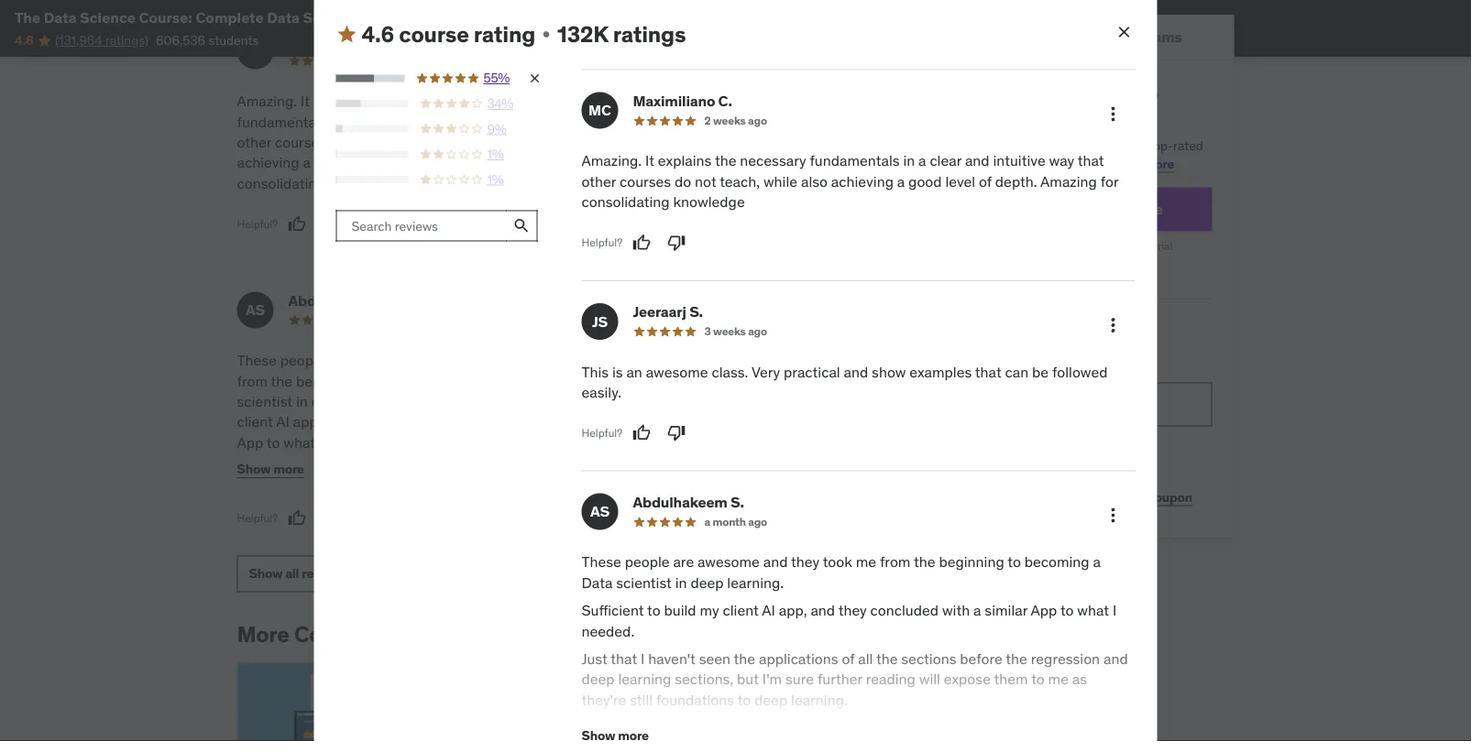 Task type: describe. For each thing, give the bounding box(es) containing it.
i inside sufficient to build my client ai app, and they concluded with a similar app to what i needed.
[[319, 433, 323, 452]]

ratings)
[[105, 32, 148, 48]]

plan.
[[1076, 155, 1105, 172]]

for inside the "try personal plan for free" link
[[1114, 200, 1133, 219]]

per
[[1075, 239, 1091, 253]]

people for these people are awesome and they took me from the beginning to becoming a data scientist in deep learning. sufficient to build my client ai app, and they concluded with a similar app to what i needed. just that i haven't seen the applications of all the sections before the regression and deep learning sections, but i'm sure further reading will expose them to me as they're still foundations to deep learning.
[[625, 553, 670, 572]]

final
[[666, 372, 694, 390]]

1 vertical spatial just
[[724, 454, 748, 472]]

close modal image
[[1115, 23, 1134, 42]]

11,000+
[[1065, 137, 1110, 154]]

an for mark review by jeeraarj s. as helpful icon
[[617, 92, 633, 110]]

gl
[[582, 300, 600, 319]]

data inside these people are awesome and they took me from the beginning to becoming a data scientist in deep learning.
[[461, 372, 493, 390]]

regression inside the just that i haven't seen the applications of all the sections before the regression and deep learning sections, but i'm sure further reading will expose them to me as they're still foundations to deep learning.
[[237, 474, 306, 493]]

mark review by jeeraarj s. as unhelpful image
[[667, 425, 686, 443]]

some
[[619, 433, 657, 452]]

ai inside these people are awesome and they took me from the beginning to becoming a data scientist in deep learning. sufficient to build my client ai app, and they concluded with a similar app to what i needed. just that i haven't seen the applications of all the sections before the regression and deep learning sections, but i'm sure further reading will expose them to me as they're still foundations to deep learning.
[[762, 602, 775, 621]]

606,536
[[156, 32, 205, 48]]

really
[[704, 351, 739, 370]]

related
[[709, 433, 755, 452]]

1 vertical spatial parts
[[640, 413, 674, 431]]

jeeraarj s. for mark review by jeeraarj s. as unhelpful image
[[633, 303, 703, 322]]

consolidating for mark review by jeeraarj s. as helpful image
[[582, 193, 670, 212]]

jeeraarj for mark review by jeeraarj s. as unhelpful image
[[633, 303, 686, 322]]

1 1% button from the top
[[336, 146, 542, 164]]

app inside sufficient to build my client ai app, and they concluded with a similar app to what i needed.
[[237, 433, 263, 452]]

depth. for mark review by jeeraarj s. as unhelpful icon
[[401, 153, 443, 172]]

answered
[[769, 515, 832, 534]]

starting at $16.58 per month after trial
[[984, 239, 1173, 253]]

learn more link
[[1108, 155, 1175, 172]]

learning inside the just that i haven't seen the applications of all the sections before the regression and deep learning sections, but i'm sure further reading will expose them to me as they're still foundations to deep learning.
[[374, 474, 427, 493]]

sufficient inside these people are awesome and they took me from the beginning to becoming a data scientist in deep learning. sufficient to build my client ai app, and they concluded with a similar app to what i needed. just that i haven't seen the applications of all the sections before the regression and deep learning sections, but i'm sure further reading will expose them to me as they're still foundations to deep learning.
[[582, 602, 644, 621]]

xsmall image
[[528, 71, 542, 86]]

4.6 for 4.6 course rating
[[362, 21, 394, 48]]

top-
[[1149, 137, 1173, 154]]

difficult.
[[640, 495, 693, 514]]

build inside sufficient to build my client ai app, and they concluded with a similar app to what i needed.
[[487, 392, 519, 411]]

as inside these people are awesome and they took me from the beginning to becoming a data scientist in deep learning. sufficient to build my client ai app, and they concluded with a similar app to what i needed. just that i haven't seen the applications of all the sections before the regression and deep learning sections, but i'm sure further reading will expose them to me as they're still foundations to deep learning.
[[1072, 671, 1087, 690]]

you inside the first 6 parts are really great, however once you get to the final parts, "deep learning" and "case study" which are supposedly the most important parts the course takes a real dive in quality.
[[572, 372, 596, 390]]

with for and
[[456, 413, 484, 431]]

30-
[[1000, 442, 1019, 456]]

show all reviews button
[[237, 556, 359, 593]]

courses
[[294, 621, 379, 648]]

that inside "some coding related things just stop working, and steps are just completely skipped or go unexplained, making following extremely difficult. when you leave questions they take days to weeks to be answered and are usually unhelpful responses that don't solve issues."
[[781, 536, 808, 555]]

try
[[994, 200, 1014, 219]]

they inside these people are awesome and they took me from the beginning to becoming a data scientist in deep learning.
[[446, 351, 475, 370]]

most
[[826, 392, 859, 411]]

js for mark review by jeeraarj s. as helpful image
[[592, 312, 608, 331]]

in inside these people are awesome and they took me from the beginning to becoming a data scientist in deep learning. sufficient to build my client ai app, and they concluded with a similar app to what i needed. just that i haven't seen the applications of all the sections before the regression and deep learning sections, but i'm sure further reading will expose them to me as they're still foundations to deep learning.
[[675, 574, 687, 593]]

client inside these people are awesome and they took me from the beginning to becoming a data scientist in deep learning. sufficient to build my client ai app, and they concluded with a similar app to what i needed. just that i haven't seen the applications of all the sections before the regression and deep learning sections, but i'm sure further reading will expose them to me as they're still foundations to deep learning.
[[723, 602, 759, 621]]

a month ago
[[704, 515, 767, 530]]

0 horizontal spatial as
[[246, 300, 265, 319]]

0 vertical spatial parts
[[642, 351, 676, 370]]

months
[[704, 313, 743, 327]]

intuitive for mark review by jeeraarj s. as unhelpful icon
[[420, 112, 473, 131]]

achieving for mark review by maximiliano c. as unhelpful icon corresponding to mark review by jeeraarj s. as helpful image
[[831, 172, 894, 191]]

i'm inside the just that i haven't seen the applications of all the sections before the regression and deep learning sections, but i'm sure further reading will expose them to me as they're still foundations to deep learning.
[[518, 474, 538, 493]]

teach, for mark review by maximiliano c. as unhelpful icon corresponding to mark review by jeeraarj s. as helpful image
[[720, 172, 760, 191]]

first
[[600, 351, 626, 370]]

with for courses
[[996, 155, 1020, 172]]

2 horizontal spatial more
[[1144, 155, 1175, 172]]

the for helpful?
[[572, 351, 597, 370]]

1 vertical spatial abdulhakeem
[[633, 493, 728, 512]]

for for mark review by jeeraarj s. as unhelpful image
[[1101, 172, 1119, 191]]

day
[[1019, 442, 1037, 456]]

depth. for mark review by jeeraarj s. as unhelpful image
[[995, 172, 1037, 191]]

intuitive for mark review by jeeraarj s. as unhelpful image
[[993, 152, 1046, 171]]

necessary for mark review by maximiliano c. as unhelpful icon corresponding to mark review by jeeraarj s. as helpful image
[[740, 152, 806, 171]]

beginning for these people are awesome and they took me from the beginning to becoming a data scientist in deep learning.
[[296, 372, 361, 390]]

this inside 79% off 14 hours left at this price!
[[1054, 351, 1075, 367]]

learning"
[[780, 372, 838, 390]]

once
[[843, 351, 875, 370]]

while for mark review by maximiliano c. as unhelpful icon corresponding to mark review by jeeraarj s. as helpful image
[[764, 172, 798, 191]]

teams button
[[1086, 15, 1234, 59]]

take
[[604, 515, 633, 534]]

they're inside these people are awesome and they took me from the beginning to becoming a data scientist in deep learning. sufficient to build my client ai app, and they concluded with a similar app to what i needed. just that i haven't seen the applications of all the sections before the regression and deep learning sections, but i'm sure further reading will expose them to me as they're still foundations to deep learning.
[[582, 691, 626, 710]]

additional actions for review by maximiliano c. image
[[1102, 104, 1124, 126]]

other for mark review by jeeraarj s. as helpful image
[[582, 172, 616, 191]]

more for these people are awesome and they took me from the beginning to becoming a data scientist in deep learning.
[[273, 461, 304, 478]]

leave
[[764, 495, 798, 514]]

9%
[[487, 121, 507, 137]]

14
[[963, 351, 977, 367]]

0 vertical spatial month
[[1094, 239, 1126, 253]]

sections, inside the just that i haven't seen the applications of all the sections before the regression and deep learning sections, but i'm sure further reading will expose them to me as they're still foundations to deep learning.
[[431, 474, 490, 493]]

unexplained,
[[665, 474, 748, 493]]

app, inside sufficient to build my client ai app, and they concluded with a similar app to what i needed.
[[293, 413, 321, 431]]

examples for mark review by jeeraarj s. as unhelpful icon
[[610, 112, 673, 131]]

(131,964
[[55, 32, 102, 48]]

34%
[[487, 96, 514, 112]]

0 horizontal spatial 3
[[695, 54, 702, 68]]

free
[[1136, 200, 1163, 219]]

1 vertical spatial abdulhakeem s.
[[633, 493, 744, 512]]

not for mark review by jeeraarj s. as helpful image
[[695, 172, 717, 191]]

similar inside these people are awesome and they took me from the beginning to becoming a data scientist in deep learning. sufficient to build my client ai app, and they concluded with a similar app to what i needed. just that i haven't seen the applications of all the sections before the regression and deep learning sections, but i'm sure further reading will expose them to me as they're still foundations to deep learning.
[[985, 602, 1028, 621]]

subscribe to udemy's top courses
[[945, 83, 1159, 129]]

skipped
[[572, 474, 625, 493]]

top
[[1130, 83, 1159, 105]]

with inside these people are awesome and they took me from the beginning to becoming a data scientist in deep learning. sufficient to build my client ai app, and they concluded with a similar app to what i needed. just that i haven't seen the applications of all the sections before the regression and deep learning sections, but i'm sure further reading will expose them to me as they're still foundations to deep learning.
[[942, 602, 970, 621]]

price!
[[1078, 351, 1110, 367]]

ai inside sufficient to build my client ai app, and they concluded with a similar app to what i needed.
[[276, 413, 290, 431]]

0 vertical spatial at
[[1027, 239, 1036, 253]]

teach, for mark review by maximiliano c. as unhelpful icon corresponding to mark review by jeeraarj s. as helpful icon
[[375, 133, 415, 151]]

expose inside the just that i haven't seen the applications of all the sections before the regression and deep learning sections, but i'm sure further reading will expose them to me as they're still foundations to deep learning.
[[395, 495, 442, 514]]

data inside these people are awesome and they took me from the beginning to becoming a data scientist in deep learning. sufficient to build my client ai app, and they concluded with a similar app to what i needed. just that i haven't seen the applications of all the sections before the regression and deep learning sections, but i'm sure further reading will expose them to me as they're still foundations to deep learning.
[[582, 574, 613, 593]]

will inside the just that i haven't seen the applications of all the sections before the regression and deep learning sections, but i'm sure further reading will expose them to me as they're still foundations to deep learning.
[[370, 495, 392, 514]]

132k
[[557, 21, 608, 48]]

the inside these people are awesome and they took me from the beginning to becoming a data scientist in deep learning.
[[271, 372, 293, 390]]

1 vertical spatial as
[[590, 503, 610, 522]]

before inside the just that i haven't seen the applications of all the sections before the regression and deep learning sections, but i'm sure further reading will expose them to me as they're still foundations to deep learning.
[[463, 454, 506, 472]]

1 science from the left
[[80, 8, 136, 27]]

sections inside these people are awesome and they took me from the beginning to becoming a data scientist in deep learning. sufficient to build my client ai app, and they concluded with a similar app to what i needed. just that i haven't seen the applications of all the sections before the regression and deep learning sections, but i'm sure further reading will expose them to me as they're still foundations to deep learning.
[[901, 650, 957, 669]]

maximiliano c. for mark review by maximiliano c. as unhelpful icon corresponding to mark review by jeeraarj s. as helpful image
[[633, 92, 732, 111]]

this is an awesome class. very practical and show examples that can be followed easily. for mark review by jeeraarj s. as unhelpful icon
[[572, 92, 859, 131]]

sections inside the just that i haven't seen the applications of all the sections before the regression and deep learning sections, but i'm sure further reading will expose them to me as they're still foundations to deep learning.
[[404, 454, 460, 472]]

get this course, plus 11,000+ of our top-rated courses, with personal plan.
[[945, 137, 1204, 172]]

me inside these people are awesome and they took me from the beginning to becoming a data scientist in deep learning.
[[511, 351, 532, 370]]

0 vertical spatial 3 weeks ago
[[695, 54, 758, 68]]

fundamentals for mark review by maximiliano c. as unhelpful icon corresponding to mark review by jeeraarj s. as helpful icon
[[237, 112, 327, 131]]

they inside sufficient to build my client ai app, and they concluded with a similar app to what i needed.
[[353, 413, 381, 431]]

mark review by george l. as unhelpful image
[[658, 509, 677, 527]]

george l.
[[624, 291, 689, 310]]

try personal plan for free link
[[945, 187, 1212, 231]]

back
[[1077, 442, 1102, 456]]

Search reviews text field
[[336, 211, 506, 242]]

be inside "some coding related things just stop working, and steps are just completely skipped or go unexplained, making following extremely difficult. when you leave questions they take days to weeks to be answered and are usually unhelpful responses that don't solve issues."
[[749, 515, 765, 534]]

issues.
[[610, 556, 655, 575]]

haven't inside these people are awesome and they took me from the beginning to becoming a data scientist in deep learning. sufficient to build my client ai app, and they concluded with a similar app to what i needed. just that i haven't seen the applications of all the sections before the regression and deep learning sections, but i'm sure further reading will expose them to me as they're still foundations to deep learning.
[[648, 650, 696, 669]]

completely
[[751, 454, 823, 472]]

other for mark review by jeeraarj s. as helpful icon
[[237, 133, 272, 151]]

ago for maximiliano c.
[[748, 114, 767, 128]]

medium image
[[336, 24, 358, 46]]

complete
[[196, 8, 264, 27]]

try personal plan for free
[[994, 200, 1163, 219]]

scientist for these people are awesome and they took me from the beginning to becoming a data scientist in deep learning.
[[237, 392, 293, 411]]

course inside the first 6 parts are really great, however once you get to the final parts, "deep learning" and "case study" which are supposedly the most important parts the course takes a real dive in quality.
[[703, 413, 747, 431]]

subscribe
[[945, 83, 1030, 105]]

mark review by maximiliano c. as helpful image for mark review by maximiliano c. as unhelpful icon corresponding to mark review by jeeraarj s. as helpful image
[[633, 234, 651, 252]]

amazing for mark review by jeeraarj s. as unhelpful image
[[1040, 172, 1097, 191]]

followed for mark review by jeeraarj s. as unhelpful image
[[1052, 363, 1108, 382]]

coding
[[661, 433, 705, 452]]

0 horizontal spatial abdulhakeem s.
[[288, 291, 400, 310]]

not for mark review by jeeraarj s. as helpful icon
[[350, 133, 372, 151]]

this inside get this course, plus 11,000+ of our top-rated courses, with personal plan.
[[968, 137, 990, 154]]

a inside these people are awesome and they took me from the beginning to becoming a data scientist in deep learning.
[[450, 372, 458, 390]]

these people are awesome and they took me from the beginning to becoming a data scientist in deep learning. sufficient to build my client ai app, and they concluded with a similar app to what i needed. just that i haven't seen the applications of all the sections before the regression and deep learning sections, but i'm sure further reading will expose them to me as they're still foundations to deep learning.
[[582, 553, 1128, 710]]

2 months ago
[[695, 313, 764, 327]]

dive
[[829, 413, 856, 431]]

starting
[[984, 239, 1024, 253]]

0 horizontal spatial abdulhakeem
[[288, 291, 383, 310]]

55% button
[[336, 70, 542, 88]]

haven't inside the just that i haven't seen the applications of all the sections before the regression and deep learning sections, but i'm sure further reading will expose them to me as they're still foundations to deep learning.
[[446, 433, 493, 452]]

concluded inside these people are awesome and they took me from the beginning to becoming a data scientist in deep learning. sufficient to build my client ai app, and they concluded with a similar app to what i needed. just that i haven't seen the applications of all the sections before the regression and deep learning sections, but i'm sure further reading will expose them to me as they're still foundations to deep learning.
[[871, 602, 939, 621]]

similar inside sufficient to build my client ai app, and they concluded with a similar app to what i needed.
[[499, 413, 542, 431]]

of inside the just that i haven't seen the applications of all the sections before the regression and deep learning sections, but i'm sure further reading will expose them to me as they're still foundations to deep learning.
[[345, 454, 358, 472]]

way for mark review by jeeraarj s. as unhelpful icon
[[476, 112, 502, 131]]

apply
[[1109, 489, 1143, 506]]

mark review by jeeraarj s. as unhelpful image
[[658, 153, 677, 172]]

personal inside get this course, plus 11,000+ of our top-rated courses, with personal plan.
[[1023, 155, 1073, 172]]

parts,
[[697, 372, 735, 390]]

seen inside these people are awesome and they took me from the beginning to becoming a data scientist in deep learning. sufficient to build my client ai app, and they concluded with a similar app to what i needed. just that i haven't seen the applications of all the sections before the regression and deep learning sections, but i'm sure further reading will expose them to me as they're still foundations to deep learning.
[[699, 650, 731, 669]]

usually
[[597, 536, 642, 555]]

me inside the just that i haven't seen the applications of all the sections before the regression and deep learning sections, but i'm sure further reading will expose them to me as they're still foundations to deep learning.
[[500, 495, 520, 514]]

apply coupon button
[[1089, 479, 1212, 516]]

js for mark review by jeeraarj s. as helpful icon
[[583, 41, 599, 60]]

just that i haven't seen the applications of all the sections before the regression and deep learning sections, but i'm sure further reading will expose them to me as they're still foundations to deep learning.
[[237, 433, 539, 534]]

are down the parts,
[[698, 392, 719, 411]]

55%
[[484, 70, 510, 87]]

as inside the just that i haven't seen the applications of all the sections before the regression and deep learning sections, but i'm sure further reading will expose them to me as they're still foundations to deep learning.
[[524, 495, 539, 514]]

mark review by jeeraarj s. as helpful image
[[623, 153, 642, 172]]

solve
[[572, 556, 606, 575]]

mc for mark review by maximiliano c. as unhelpful icon corresponding to mark review by jeeraarj s. as helpful icon
[[244, 41, 267, 60]]

mark review by maximiliano c. as unhelpful image for mark review by jeeraarj s. as helpful icon
[[323, 215, 341, 233]]

practical for mark review by jeeraarj s. as unhelpful icon
[[775, 92, 831, 110]]

awesome inside these people are awesome and they took me from the beginning to becoming a data scientist in deep learning.
[[353, 351, 415, 370]]

knowledge for mark review by maximiliano c. as unhelpful icon corresponding to mark review by jeeraarj s. as helpful icon
[[329, 174, 400, 193]]

app inside these people are awesome and they took me from the beginning to becoming a data scientist in deep learning. sufficient to build my client ai app, and they concluded with a similar app to what i needed. just that i haven't seen the applications of all the sections before the regression and deep learning sections, but i'm sure further reading will expose them to me as they're still foundations to deep learning.
[[1031, 602, 1057, 621]]

seen inside the just that i haven't seen the applications of all the sections before the regression and deep learning sections, but i'm sure further reading will expose them to me as they're still foundations to deep learning.
[[497, 433, 528, 452]]

2 1% button from the top
[[336, 171, 542, 189]]

amazing. for mark review by maximiliano c. as unhelpful icon corresponding to mark review by jeeraarj s. as helpful image
[[582, 152, 642, 171]]

(131,964 ratings)
[[55, 32, 148, 48]]

ratings
[[613, 21, 686, 48]]

working,
[[572, 454, 628, 472]]

class. for mark review by jeeraarj s. as unhelpful icon
[[703, 92, 739, 110]]

xsmall image
[[539, 27, 554, 42]]

to inside these people are awesome and they took me from the beginning to becoming a data scientist in deep learning.
[[365, 372, 378, 390]]

full
[[1030, 465, 1047, 479]]

further inside these people are awesome and they took me from the beginning to becoming a data scientist in deep learning. sufficient to build my client ai app, and they concluded with a similar app to what i needed. just that i haven't seen the applications of all the sections before the regression and deep learning sections, but i'm sure further reading will expose them to me as they're still foundations to deep learning.
[[818, 671, 862, 690]]

becoming for these people are awesome and they took me from the beginning to becoming a data scientist in deep learning. sufficient to build my client ai app, and they concluded with a similar app to what i needed. just that i haven't seen the applications of all the sections before the regression and deep learning sections, but i'm sure further reading will expose them to me as they're still foundations to deep learning.
[[1025, 553, 1090, 572]]

2 1% from the top
[[487, 171, 504, 188]]

reading inside these people are awesome and they took me from the beginning to becoming a data scientist in deep learning. sufficient to build my client ai app, and they concluded with a similar app to what i needed. just that i haven't seen the applications of all the sections before the regression and deep learning sections, but i'm sure further reading will expose them to me as they're still foundations to deep learning.
[[866, 671, 916, 690]]

get
[[945, 137, 966, 154]]

trial
[[1154, 239, 1173, 253]]

still inside the just that i haven't seen the applications of all the sections before the regression and deep learning sections, but i'm sure further reading will expose them to me as they're still foundations to deep learning.
[[285, 515, 308, 534]]

some coding related things just stop working, and steps are just completely skipped or go unexplained, making following extremely difficult. when you leave questions they take days to weeks to be answered and are usually unhelpful responses that don't solve issues.
[[572, 433, 866, 575]]

all inside button
[[285, 566, 299, 582]]

extremely
[[572, 495, 637, 514]]

show for or
[[572, 461, 606, 478]]

stop
[[830, 433, 859, 452]]

show more button for app
[[237, 451, 304, 488]]

what inside sufficient to build my client ai app, and they concluded with a similar app to what i needed.
[[284, 433, 315, 452]]

just inside these people are awesome and they took me from the beginning to becoming a data scientist in deep learning. sufficient to build my client ai app, and they concluded with a similar app to what i needed. just that i haven't seen the applications of all the sections before the regression and deep learning sections, but i'm sure further reading will expose them to me as they're still foundations to deep learning.
[[582, 650, 608, 669]]

examples for mark review by jeeraarj s. as unhelpful image
[[910, 363, 972, 382]]

applications inside these people are awesome and they took me from the beginning to becoming a data scientist in deep learning. sufficient to build my client ai app, and they concluded with a similar app to what i needed. just that i haven't seen the applications of all the sections before the regression and deep learning sections, but i'm sure further reading will expose them to me as they're still foundations to deep learning.
[[759, 650, 838, 669]]

more courses by
[[237, 621, 413, 648]]

of inside get this course, plus 11,000+ of our top-rated courses, with personal plan.
[[1113, 137, 1124, 154]]

34% button
[[336, 95, 542, 113]]

submit search image
[[512, 217, 531, 236]]

sufficient to build my client ai app, and they concluded with a similar app to what i needed.
[[237, 392, 542, 452]]

they're inside the just that i haven't seen the applications of all the sections before the regression and deep learning sections, but i'm sure further reading will expose them to me as they're still foundations to deep learning.
[[237, 515, 282, 534]]

at inside 79% off 14 hours left at this price!
[[1039, 351, 1051, 367]]

left
[[1017, 351, 1036, 367]]

1 horizontal spatial 3
[[704, 325, 711, 339]]

0 horizontal spatial course
[[399, 21, 469, 48]]

of inside these people are awesome and they took me from the beginning to becoming a data scientist in deep learning. sufficient to build my client ai app, and they concluded with a similar app to what i needed. just that i haven't seen the applications of all the sections before the regression and deep learning sections, but i'm sure further reading will expose them to me as they're still foundations to deep learning.
[[842, 650, 855, 669]]

good for mark review by maximiliano c. as unhelpful icon corresponding to mark review by jeeraarj s. as helpful icon
[[314, 153, 348, 172]]

c. for mark review by jeeraarj s. as helpful icon
[[374, 32, 388, 50]]

6
[[630, 351, 639, 370]]

great,
[[743, 351, 781, 370]]

which
[[656, 392, 695, 411]]

an for mark review by jeeraarj s. as helpful image
[[626, 363, 642, 382]]

courses for mark review by jeeraarj s. as helpful image
[[620, 172, 671, 191]]

supposedly
[[723, 392, 797, 411]]

guarantee
[[1105, 442, 1157, 456]]

coupon
[[1146, 489, 1193, 506]]



Task type: vqa. For each thing, say whether or not it's contained in the screenshot.
left 'pentatonic'
no



Task type: locate. For each thing, give the bounding box(es) containing it.
1 horizontal spatial these
[[582, 553, 621, 572]]

0 horizontal spatial you
[[572, 372, 596, 390]]

is down 132k ratings
[[603, 92, 614, 110]]

are up the solve
[[572, 536, 593, 555]]

amazing. it explains the necessary fundamentals in a clear and intuitive way that other courses do not teach, while also achieving a good level of depth. amazing for consolidating knowledge for mark review by jeeraarj s. as helpful image
[[582, 152, 1119, 212]]

0 vertical spatial way
[[476, 112, 502, 131]]

while for mark review by maximiliano c. as unhelpful icon corresponding to mark review by jeeraarj s. as helpful icon
[[419, 133, 453, 151]]

clear
[[357, 112, 389, 131], [930, 152, 962, 171]]

can for mark review by jeeraarj s. as unhelpful icon
[[706, 112, 729, 131]]

additional actions for review by jeeraarj s. image
[[1102, 315, 1124, 337]]

needed. down these people are awesome and they took me from the beginning to becoming a data scientist in deep learning.
[[326, 433, 379, 452]]

courses
[[945, 106, 1011, 129], [275, 133, 326, 151], [620, 172, 671, 191]]

this down 132k at the top left of page
[[572, 92, 600, 110]]

level for mark review by jeeraarj s. as unhelpful image
[[946, 172, 976, 191]]

responses
[[710, 536, 778, 555]]

and inside these people are awesome and they took me from the beginning to becoming a data scientist in deep learning.
[[419, 351, 443, 370]]

course:
[[139, 8, 192, 27]]

show more button up the mark review by abdulhakeem s. as helpful icon
[[237, 451, 304, 488]]

"deep
[[738, 372, 776, 390]]

very up supposedly
[[752, 363, 780, 382]]

just down real
[[802, 433, 827, 452]]

the data science course: complete data science bootcamp 2023
[[15, 8, 473, 27]]

1 vertical spatial other
[[582, 172, 616, 191]]

show more
[[237, 461, 304, 478], [572, 461, 640, 478]]

jeeraarj s. right 132k at the top left of page
[[624, 32, 694, 50]]

1 horizontal spatial applications
[[759, 650, 838, 669]]

1 horizontal spatial from
[[880, 553, 911, 572]]

1 vertical spatial as
[[1072, 671, 1087, 690]]

very up 2 weeks ago
[[742, 92, 771, 110]]

1 vertical spatial build
[[664, 602, 696, 621]]

ai
[[276, 413, 290, 431], [762, 602, 775, 621]]

0 vertical spatial examples
[[610, 112, 673, 131]]

learning
[[374, 474, 427, 493], [618, 671, 671, 690]]

amazing down 9%
[[446, 153, 503, 172]]

foundations inside the just that i haven't seen the applications of all the sections before the regression and deep learning sections, but i'm sure further reading will expose them to me as they're still foundations to deep learning.
[[312, 515, 390, 534]]

can
[[706, 112, 729, 131], [1005, 363, 1029, 382]]

1 vertical spatial do
[[675, 172, 691, 191]]

level for mark review by jeeraarj s. as unhelpful icon
[[351, 153, 381, 172]]

sections,
[[431, 474, 490, 493], [675, 671, 734, 690]]

2 vertical spatial all
[[858, 650, 873, 669]]

for for mark review by jeeraarj s. as unhelpful icon
[[506, 153, 524, 172]]

1 vertical spatial personal
[[1017, 200, 1077, 219]]

this for mark review by jeeraarj s. as helpful image
[[582, 363, 609, 382]]

took for these people are awesome and they took me from the beginning to becoming a data scientist in deep learning. sufficient to build my client ai app, and they concluded with a similar app to what i needed. just that i haven't seen the applications of all the sections before the regression and deep learning sections, but i'm sure further reading will expose them to me as they're still foundations to deep learning.
[[823, 553, 852, 572]]

1 horizontal spatial beginning
[[939, 553, 1004, 572]]

courses for mark review by jeeraarj s. as helpful icon
[[275, 133, 326, 151]]

30-day money-back guarantee full lifetime access
[[1000, 442, 1157, 479]]

while down 2 weeks ago
[[764, 172, 798, 191]]

ago
[[739, 54, 758, 68], [748, 114, 767, 128], [745, 313, 764, 327], [748, 325, 767, 339], [748, 515, 767, 530]]

4.6 right medium image
[[362, 21, 394, 48]]

is for mark review by jeeraarj s. as helpful icon
[[603, 92, 614, 110]]

month down when
[[713, 515, 746, 530]]

with inside get this course, plus 11,000+ of our top-rated courses, with personal plan.
[[996, 155, 1020, 172]]

things
[[758, 433, 799, 452]]

with inside sufficient to build my client ai app, and they concluded with a similar app to what i needed.
[[456, 413, 484, 431]]

$16.58
[[1039, 239, 1072, 253]]

mc
[[244, 41, 267, 60], [589, 101, 611, 120]]

just down the related
[[724, 454, 748, 472]]

and inside sufficient to build my client ai app, and they concluded with a similar app to what i needed.
[[325, 413, 349, 431]]

show more down quality.
[[572, 461, 640, 478]]

mark review by george l. as helpful image
[[623, 509, 642, 527]]

client
[[237, 413, 273, 431], [723, 602, 759, 621]]

mark review by maximiliano c. as unhelpful image for mark review by jeeraarj s. as helpful image
[[667, 234, 686, 252]]

0 vertical spatial seen
[[497, 433, 528, 452]]

are up final
[[680, 351, 701, 370]]

0 vertical spatial will
[[370, 495, 392, 514]]

1 horizontal spatial client
[[723, 602, 759, 621]]

when
[[696, 495, 734, 514]]

0 horizontal spatial month
[[713, 515, 746, 530]]

ago for abdulhakeem s.
[[748, 515, 767, 530]]

intuitive up the try
[[993, 152, 1046, 171]]

expose inside these people are awesome and they took me from the beginning to becoming a data scientist in deep learning. sufficient to build my client ai app, and they concluded with a similar app to what i needed. just that i haven't seen the applications of all the sections before the regression and deep learning sections, but i'm sure further reading will expose them to me as they're still foundations to deep learning.
[[944, 671, 991, 690]]

easily.
[[812, 112, 852, 131], [582, 383, 622, 402]]

1 vertical spatial with
[[456, 413, 484, 431]]

teams tab list
[[923, 15, 1234, 61]]

sure inside these people are awesome and they took me from the beginning to becoming a data scientist in deep learning. sufficient to build my client ai app, and they concluded with a similar app to what i needed. just that i haven't seen the applications of all the sections before the regression and deep learning sections, but i'm sure further reading will expose them to me as they're still foundations to deep learning.
[[786, 671, 814, 690]]

0 vertical spatial intuitive
[[420, 112, 473, 131]]

amazing for mark review by jeeraarj s. as unhelpful icon
[[446, 153, 503, 172]]

an
[[617, 92, 633, 110], [626, 363, 642, 382]]

but
[[493, 474, 515, 493], [737, 671, 759, 690]]

people
[[280, 351, 325, 370], [625, 553, 670, 572]]

awesome up 'which'
[[646, 363, 708, 382]]

also for mark review by maximiliano c. as unhelpful icon corresponding to mark review by jeeraarj s. as helpful icon
[[456, 133, 483, 151]]

but inside these people are awesome and they took me from the beginning to becoming a data scientist in deep learning. sufficient to build my client ai app, and they concluded with a similar app to what i needed. just that i haven't seen the applications of all the sections before the regression and deep learning sections, but i'm sure further reading will expose them to me as they're still foundations to deep learning.
[[737, 671, 759, 690]]

just inside the just that i haven't seen the applications of all the sections before the regression and deep learning sections, but i'm sure further reading will expose them to me as they're still foundations to deep learning.
[[379, 433, 405, 452]]

sure inside the just that i haven't seen the applications of all the sections before the regression and deep learning sections, but i'm sure further reading will expose them to me as they're still foundations to deep learning.
[[237, 495, 265, 514]]

consolidating
[[237, 174, 325, 193], [582, 193, 670, 212]]

sufficient inside sufficient to build my client ai app, and they concluded with a similar app to what i needed.
[[405, 392, 467, 411]]

concluded inside sufficient to build my client ai app, and they concluded with a similar app to what i needed.
[[385, 413, 453, 431]]

1 vertical spatial is
[[612, 363, 623, 382]]

0 vertical spatial other
[[237, 133, 272, 151]]

good for mark review by maximiliano c. as unhelpful icon corresponding to mark review by jeeraarj s. as helpful image
[[909, 172, 942, 191]]

0 horizontal spatial intuitive
[[420, 112, 473, 131]]

by
[[383, 621, 408, 648]]

needed. down the solve
[[582, 622, 635, 641]]

0 horizontal spatial will
[[370, 495, 392, 514]]

0 vertical spatial 2
[[704, 114, 711, 128]]

1 vertical spatial maximiliano c.
[[633, 92, 732, 111]]

be for mark review by jeeraarj s. as unhelpful image
[[1032, 363, 1049, 382]]

i
[[319, 433, 323, 452], [439, 433, 442, 452], [1113, 602, 1117, 621], [641, 650, 645, 669]]

app, down these people are awesome and they took me from the beginning to becoming a data scientist in deep learning.
[[293, 413, 321, 431]]

show down 132k at the top left of page
[[572, 112, 607, 131]]

show more button for or
[[572, 451, 640, 488]]

c. down the bootcamp
[[374, 32, 388, 50]]

1 horizontal spatial amazing. it explains the necessary fundamentals in a clear and intuitive way that other courses do not teach, while also achieving a good level of depth. amazing for consolidating knowledge
[[582, 152, 1119, 212]]

show for mark review by jeeraarj s. as unhelpful icon
[[572, 112, 607, 131]]

2 show more from the left
[[572, 461, 640, 478]]

is left 6
[[612, 363, 623, 382]]

steps
[[660, 454, 696, 472]]

amazing. it explains the necessary fundamentals in a clear and intuitive way that other courses do not teach, while also achieving a good level of depth. amazing for consolidating knowledge for mark review by jeeraarj s. as helpful icon
[[237, 92, 531, 193]]

science up (131,964 ratings)
[[80, 8, 136, 27]]

expose
[[395, 495, 442, 514], [944, 671, 991, 690]]

3 weeks ago up really
[[704, 325, 767, 339]]

1 horizontal spatial do
[[675, 172, 691, 191]]

my inside sufficient to build my client ai app, and they concluded with a similar app to what i needed.
[[523, 392, 542, 411]]

at left $16.58
[[1027, 239, 1036, 253]]

learning. inside the just that i haven't seen the applications of all the sections before the regression and deep learning sections, but i'm sure further reading will expose them to me as they're still foundations to deep learning.
[[446, 515, 502, 534]]

1 show more button from the left
[[237, 451, 304, 488]]

maximiliano c. down the bootcamp
[[288, 32, 388, 50]]

show for app
[[237, 461, 271, 478]]

show more for app
[[237, 461, 304, 478]]

mark review by maximiliano c. as unhelpful image
[[323, 215, 341, 233], [667, 234, 686, 252]]

maximiliano c. up 2 weeks ago
[[633, 92, 732, 111]]

1 horizontal spatial level
[[946, 172, 976, 191]]

the for more courses by
[[15, 8, 40, 27]]

1 vertical spatial jeeraarj
[[633, 303, 686, 322]]

mark review by abdulhakeem s. as helpful image
[[288, 509, 306, 527]]

0 horizontal spatial app
[[237, 433, 263, 452]]

1 vertical spatial 3 weeks ago
[[704, 325, 767, 339]]

this is an awesome class. very practical and show examples that can be followed easily. for mark review by jeeraarj s. as unhelpful image
[[582, 363, 1108, 402]]

udemy's
[[1054, 83, 1127, 105]]

practical for mark review by jeeraarj s. as unhelpful image
[[784, 363, 840, 382]]

l.
[[677, 291, 689, 310]]

1 1% from the top
[[487, 146, 504, 163]]

1 vertical spatial client
[[723, 602, 759, 621]]

app, down answered
[[779, 602, 807, 621]]

amazing. for mark review by maximiliano c. as unhelpful icon corresponding to mark review by jeeraarj s. as helpful icon
[[237, 92, 297, 110]]

awesome down a month ago
[[698, 553, 760, 572]]

this up courses,
[[968, 137, 990, 154]]

class. for mark review by jeeraarj s. as unhelpful image
[[712, 363, 748, 382]]

are up unexplained,
[[699, 454, 720, 472]]

go
[[645, 474, 662, 493]]

and inside the just that i haven't seen the applications of all the sections before the regression and deep learning sections, but i'm sure further reading will expose them to me as they're still foundations to deep learning.
[[310, 474, 334, 493]]

jeeraarj right 132k at the top left of page
[[624, 32, 677, 50]]

1 horizontal spatial sure
[[786, 671, 814, 690]]

0 horizontal spatial this
[[968, 137, 990, 154]]

will
[[370, 495, 392, 514], [919, 671, 940, 690]]

more down some
[[609, 461, 640, 478]]

depth. up the try
[[995, 172, 1037, 191]]

they inside "some coding related things just stop working, and steps are just completely skipped or go unexplained, making following extremely difficult. when you leave questions they take days to weeks to be answered and are usually unhelpful responses that don't solve issues."
[[572, 515, 601, 534]]

0 horizontal spatial fundamentals
[[237, 112, 327, 131]]

0 horizontal spatial level
[[351, 153, 381, 172]]

0 horizontal spatial courses
[[275, 133, 326, 151]]

0 vertical spatial sections,
[[431, 474, 490, 493]]

0 vertical spatial app,
[[293, 413, 321, 431]]

these
[[237, 351, 277, 370], [582, 553, 621, 572]]

0 vertical spatial fundamentals
[[237, 112, 327, 131]]

science left the bootcamp
[[303, 8, 359, 27]]

becoming for these people are awesome and they took me from the beginning to becoming a data scientist in deep learning.
[[382, 372, 447, 390]]

1 horizontal spatial just
[[802, 433, 827, 452]]

1 horizontal spatial easily.
[[812, 112, 852, 131]]

clear down 55% button on the left
[[357, 112, 389, 131]]

scientist inside these people are awesome and they took me from the beginning to becoming a data scientist in deep learning. sufficient to build my client ai app, and they concluded with a similar app to what i needed. just that i haven't seen the applications of all the sections before the regression and deep learning sections, but i'm sure further reading will expose them to me as they're still foundations to deep learning.
[[616, 574, 672, 593]]

foundations inside these people are awesome and they took me from the beginning to becoming a data scientist in deep learning. sufficient to build my client ai app, and they concluded with a similar app to what i needed. just that i haven't seen the applications of all the sections before the regression and deep learning sections, but i'm sure further reading will expose them to me as they're still foundations to deep learning.
[[656, 691, 734, 710]]

abdulhakeem s. up these people are awesome and they took me from the beginning to becoming a data scientist in deep learning.
[[288, 291, 400, 310]]

examples
[[610, 112, 673, 131], [910, 363, 972, 382]]

our
[[1127, 137, 1146, 154]]

took inside these people are awesome and they took me from the beginning to becoming a data scientist in deep learning. sufficient to build my client ai app, and they concluded with a similar app to what i needed. just that i haven't seen the applications of all the sections before the regression and deep learning sections, but i'm sure further reading will expose them to me as they're still foundations to deep learning.
[[823, 553, 852, 572]]

the first 6 parts are really great, however once you get to the final parts, "deep learning" and "case study" which are supposedly the most important parts the course takes a real dive in quality.
[[572, 351, 875, 452]]

not down 34% button
[[350, 133, 372, 151]]

0 vertical spatial course
[[399, 21, 469, 48]]

very for mark review by jeeraarj s. as unhelpful icon
[[742, 92, 771, 110]]

clear left course,
[[930, 152, 962, 171]]

maximiliano for mark review by maximiliano c. as unhelpful icon corresponding to mark review by jeeraarj s. as helpful image
[[633, 92, 715, 111]]

of
[[1113, 137, 1124, 154], [385, 153, 397, 172], [979, 172, 992, 191], [345, 454, 358, 472], [842, 650, 855, 669]]

1 vertical spatial not
[[695, 172, 717, 191]]

can for mark review by jeeraarj s. as unhelpful image
[[1005, 363, 1029, 382]]

show more up the mark review by abdulhakeem s. as helpful icon
[[237, 461, 304, 478]]

these for these people are awesome and they took me from the beginning to becoming a data scientist in deep learning.
[[237, 351, 277, 370]]

to inside the first 6 parts are really great, however once you get to the final parts, "deep learning" and "case study" which are supposedly the most important parts the course takes a real dive in quality.
[[624, 372, 638, 390]]

amazing down get this course, plus 11,000+ of our top-rated courses, with personal plan.
[[1040, 172, 1097, 191]]

0 vertical spatial this
[[968, 137, 990, 154]]

it
[[301, 92, 310, 110], [645, 152, 655, 171]]

not down 2 weeks ago
[[695, 172, 717, 191]]

1 horizontal spatial sections
[[901, 650, 957, 669]]

2 for c.
[[704, 114, 711, 128]]

more
[[1144, 155, 1175, 172], [273, 461, 304, 478], [609, 461, 640, 478]]

jeeraarj s. for mark review by jeeraarj s. as unhelpful icon
[[624, 32, 694, 50]]

sections, inside these people are awesome and they took me from the beginning to becoming a data scientist in deep learning. sufficient to build my client ai app, and they concluded with a similar app to what i needed. just that i haven't seen the applications of all the sections before the regression and deep learning sections, but i'm sure further reading will expose them to me as they're still foundations to deep learning.
[[675, 671, 734, 690]]

personal down plus on the right top
[[1023, 155, 1073, 172]]

awesome up mark review by jeeraarj s. as unhelpful icon
[[637, 92, 699, 110]]

sections
[[404, 454, 460, 472], [901, 650, 957, 669]]

this is an awesome class. very practical and show examples that can be followed easily. up mark review by jeeraarj s. as unhelpful icon
[[572, 92, 859, 131]]

needed. inside sufficient to build my client ai app, and they concluded with a similar app to what i needed.
[[326, 433, 379, 452]]

0 horizontal spatial amazing
[[446, 153, 503, 172]]

very for mark review by jeeraarj s. as unhelpful image
[[752, 363, 780, 382]]

0 vertical spatial still
[[285, 515, 308, 534]]

1 horizontal spatial build
[[664, 602, 696, 621]]

0 vertical spatial clear
[[357, 112, 389, 131]]

applications inside the just that i haven't seen the applications of all the sections before the regression and deep learning sections, but i'm sure further reading will expose them to me as they're still foundations to deep learning.
[[262, 454, 341, 472]]

the inside the first 6 parts are really great, however once you get to the final parts, "deep learning" and "case study" which are supposedly the most important parts the course takes a real dive in quality.
[[572, 351, 597, 370]]

month right per
[[1094, 239, 1126, 253]]

0 vertical spatial expose
[[395, 495, 442, 514]]

but inside the just that i haven't seen the applications of all the sections before the regression and deep learning sections, but i'm sure further reading will expose them to me as they're still foundations to deep learning.
[[493, 474, 515, 493]]

0 vertical spatial foundations
[[312, 515, 390, 534]]

0 vertical spatial took
[[478, 351, 508, 370]]

from inside these people are awesome and they took me from the beginning to becoming a data scientist in deep learning.
[[237, 372, 268, 390]]

1 horizontal spatial reading
[[866, 671, 916, 690]]

making
[[752, 474, 800, 493]]

beginning for these people are awesome and they took me from the beginning to becoming a data scientist in deep learning. sufficient to build my client ai app, and they concluded with a similar app to what i needed. just that i haven't seen the applications of all the sections before the regression and deep learning sections, but i'm sure further reading will expose them to me as they're still foundations to deep learning.
[[939, 553, 1004, 572]]

learning inside these people are awesome and they took me from the beginning to becoming a data scientist in deep learning. sufficient to build my client ai app, and they concluded with a similar app to what i needed. just that i haven't seen the applications of all the sections before the regression and deep learning sections, but i'm sure further reading will expose them to me as they're still foundations to deep learning.
[[618, 671, 671, 690]]

you inside "some coding related things just stop working, and steps are just completely skipped or go unexplained, making following extremely difficult. when you leave questions they take days to weeks to be answered and are usually unhelpful responses that don't solve issues."
[[737, 495, 761, 514]]

more up the mark review by abdulhakeem s. as helpful icon
[[273, 461, 304, 478]]

mc for mark review by maximiliano c. as unhelpful icon corresponding to mark review by jeeraarj s. as helpful image
[[589, 101, 611, 120]]

access
[[1092, 465, 1127, 479]]

becoming inside these people are awesome and they took me from the beginning to becoming a data scientist in deep learning. sufficient to build my client ai app, and they concluded with a similar app to what i needed. just that i haven't seen the applications of all the sections before the regression and deep learning sections, but i'm sure further reading will expose them to me as they're still foundations to deep learning.
[[1025, 553, 1090, 572]]

0 horizontal spatial build
[[487, 392, 519, 411]]

while down 34% button
[[419, 133, 453, 151]]

do for mark review by maximiliano c. as unhelpful icon corresponding to mark review by jeeraarj s. as helpful icon
[[330, 133, 347, 151]]

are up sufficient to build my client ai app, and they concluded with a similar app to what i needed.
[[329, 351, 349, 370]]

reviews
[[302, 566, 348, 582]]

1% button down 9% button
[[336, 146, 542, 164]]

course up 55% button on the left
[[399, 21, 469, 48]]

these inside these people are awesome and they took me from the beginning to becoming a data scientist in deep learning.
[[237, 351, 277, 370]]

an up mark review by jeeraarj s. as helpful icon
[[617, 92, 633, 110]]

my down "unhelpful"
[[700, 602, 719, 621]]

are down mark review by george l. as unhelpful image
[[673, 553, 694, 572]]

1 horizontal spatial still
[[630, 691, 653, 710]]

2 for l.
[[695, 313, 702, 327]]

build
[[487, 392, 519, 411], [664, 602, 696, 621]]

that inside these people are awesome and they took me from the beginning to becoming a data scientist in deep learning. sufficient to build my client ai app, and they concluded with a similar app to what i needed. just that i haven't seen the applications of all the sections before the regression and deep learning sections, but i'm sure further reading will expose them to me as they're still foundations to deep learning.
[[611, 650, 637, 669]]

you up "case
[[572, 372, 596, 390]]

takes
[[750, 413, 786, 431]]

maximiliano c.
[[288, 32, 388, 50], [633, 92, 732, 111]]

for left free
[[1114, 200, 1133, 219]]

still inside these people are awesome and they took me from the beginning to becoming a data scientist in deep learning. sufficient to build my client ai app, and they concluded with a similar app to what i needed. just that i haven't seen the applications of all the sections before the regression and deep learning sections, but i'm sure further reading will expose them to me as they're still foundations to deep learning.
[[630, 691, 653, 710]]

more
[[237, 621, 290, 648]]

necessary down 2 weeks ago
[[740, 152, 806, 171]]

them inside these people are awesome and they took me from the beginning to becoming a data scientist in deep learning. sufficient to build my client ai app, and they concluded with a similar app to what i needed. just that i haven't seen the applications of all the sections before the regression and deep learning sections, but i'm sure further reading will expose them to me as they're still foundations to deep learning.
[[994, 671, 1028, 690]]

knowledge for mark review by maximiliano c. as unhelpful icon corresponding to mark review by jeeraarj s. as helpful image
[[673, 193, 745, 212]]

0 vertical spatial knowledge
[[329, 174, 400, 193]]

further inside the just that i haven't seen the applications of all the sections before the regression and deep learning sections, but i'm sure further reading will expose them to me as they're still foundations to deep learning.
[[269, 495, 314, 514]]

deep inside these people are awesome and they took me from the beginning to becoming a data scientist in deep learning.
[[311, 392, 344, 411]]

more down top-
[[1144, 155, 1175, 172]]

ago for george l.
[[745, 313, 764, 327]]

jeeraarj s. left months
[[633, 303, 703, 322]]

it for mark review by maximiliano c. as unhelpful icon corresponding to mark review by jeeraarj s. as helpful image
[[645, 152, 655, 171]]

mc down 132k at the top left of page
[[589, 101, 611, 120]]

consolidating for mark review by jeeraarj s. as helpful icon
[[237, 174, 325, 193]]

1 horizontal spatial i'm
[[763, 671, 782, 690]]

to inside subscribe to udemy's top courses
[[1033, 83, 1051, 105]]

be
[[733, 112, 749, 131], [1032, 363, 1049, 382], [749, 515, 765, 534]]

becoming inside these people are awesome and they took me from the beginning to becoming a data scientist in deep learning.
[[382, 372, 447, 390]]

this for mark review by jeeraarj s. as helpful icon
[[572, 92, 600, 110]]

way left "plan."
[[1049, 152, 1075, 171]]

2023
[[438, 8, 473, 27]]

mc down the data science course: complete data science bootcamp 2023
[[244, 41, 267, 60]]

1 horizontal spatial will
[[919, 671, 940, 690]]

show more button
[[237, 451, 304, 488], [572, 451, 640, 488]]

are inside these people are awesome and they took me from the beginning to becoming a data scientist in deep learning. sufficient to build my client ai app, and they concluded with a similar app to what i needed. just that i haven't seen the applications of all the sections before the regression and deep learning sections, but i'm sure further reading will expose them to me as they're still foundations to deep learning.
[[673, 553, 694, 572]]

1 vertical spatial my
[[700, 602, 719, 621]]

intuitive down 55% button on the left
[[420, 112, 473, 131]]

606,536 students
[[156, 32, 259, 48]]

1 vertical spatial amazing
[[1040, 172, 1097, 191]]

jeeraarj for mark review by jeeraarj s. as unhelpful icon
[[624, 32, 677, 50]]

awesome
[[637, 92, 699, 110], [353, 351, 415, 370], [646, 363, 708, 382], [698, 553, 760, 572]]

2 show more button from the left
[[572, 451, 640, 488]]

these for these people are awesome and they took me from the beginning to becoming a data scientist in deep learning. sufficient to build my client ai app, and they concluded with a similar app to what i needed. just that i haven't seen the applications of all the sections before the regression and deep learning sections, but i'm sure further reading will expose them to me as they're still foundations to deep learning.
[[582, 553, 621, 572]]

level down courses,
[[946, 172, 976, 191]]

ago for jeeraarj s.
[[748, 325, 767, 339]]

abdulhakeem s. down unexplained,
[[633, 493, 744, 512]]

maximiliano down the bootcamp
[[288, 32, 371, 50]]

took for these people are awesome and they took me from the beginning to becoming a data scientist in deep learning.
[[478, 351, 508, 370]]

rated
[[1173, 137, 1204, 154]]

way down 34%
[[476, 112, 502, 131]]

students
[[209, 32, 259, 48]]

additional actions for review by abdulhakeem s. image
[[1102, 505, 1124, 527]]

0 horizontal spatial haven't
[[446, 433, 493, 452]]

will inside these people are awesome and they took me from the beginning to becoming a data scientist in deep learning. sufficient to build my client ai app, and they concluded with a similar app to what i needed. just that i haven't seen the applications of all the sections before the regression and deep learning sections, but i'm sure further reading will expose them to me as they're still foundations to deep learning.
[[919, 671, 940, 690]]

0 vertical spatial maximiliano
[[288, 32, 371, 50]]

level
[[351, 153, 381, 172], [946, 172, 976, 191]]

clear for mark review by maximiliano c. as unhelpful icon corresponding to mark review by jeeraarj s. as helpful icon
[[357, 112, 389, 131]]

clear for mark review by maximiliano c. as unhelpful icon corresponding to mark review by jeeraarj s. as helpful image
[[930, 152, 962, 171]]

amazing. left mark review by jeeraarj s. as unhelpful icon
[[582, 152, 642, 171]]

from
[[237, 372, 268, 390], [880, 553, 911, 572]]

0 vertical spatial they're
[[237, 515, 282, 534]]

personal
[[1023, 155, 1073, 172], [1017, 200, 1077, 219]]

examples left hours
[[910, 363, 972, 382]]

needed. inside these people are awesome and they took me from the beginning to becoming a data scientist in deep learning. sufficient to build my client ai app, and they concluded with a similar app to what i needed. just that i haven't seen the applications of all the sections before the regression and deep learning sections, but i'm sure further reading will expose them to me as they're still foundations to deep learning.
[[582, 622, 635, 641]]

4.6 left (131,964
[[15, 32, 34, 48]]

from for these people are awesome and they took me from the beginning to becoming a data scientist in deep learning.
[[237, 372, 268, 390]]

depth. down 9% button
[[401, 153, 443, 172]]

a inside sufficient to build my client ai app, and they concluded with a similar app to what i needed.
[[488, 413, 495, 431]]

build inside these people are awesome and they took me from the beginning to becoming a data scientist in deep learning. sufficient to build my client ai app, and they concluded with a similar app to what i needed. just that i haven't seen the applications of all the sections before the regression and deep learning sections, but i'm sure further reading will expose them to me as they're still foundations to deep learning.
[[664, 602, 696, 621]]

show more for or
[[572, 461, 640, 478]]

what inside these people are awesome and they took me from the beginning to becoming a data scientist in deep learning. sufficient to build my client ai app, and they concluded with a similar app to what i needed. just that i haven't seen the applications of all the sections before the regression and deep learning sections, but i'm sure further reading will expose them to me as they're still foundations to deep learning.
[[1077, 602, 1109, 621]]

1 vertical spatial explains
[[658, 152, 712, 171]]

maximiliano c. for mark review by maximiliano c. as unhelpful icon corresponding to mark review by jeeraarj s. as helpful icon
[[288, 32, 388, 50]]

easily. for mark review by jeeraarj s. as unhelpful image
[[582, 383, 622, 402]]

0 vertical spatial before
[[463, 454, 506, 472]]

in inside the first 6 parts are really great, however once you get to the final parts, "deep learning" and "case study" which are supposedly the most important parts the course takes a real dive in quality.
[[859, 413, 871, 431]]

0 horizontal spatial as
[[524, 495, 539, 514]]

rating
[[474, 21, 535, 48]]

following
[[803, 474, 863, 493]]

1 horizontal spatial not
[[695, 172, 717, 191]]

my inside these people are awesome and they took me from the beginning to becoming a data scientist in deep learning. sufficient to build my client ai app, and they concluded with a similar app to what i needed. just that i haven't seen the applications of all the sections before the regression and deep learning sections, but i'm sure further reading will expose them to me as they're still foundations to deep learning.
[[700, 602, 719, 621]]

js right xsmall icon
[[583, 41, 599, 60]]

1 horizontal spatial people
[[625, 553, 670, 572]]

maximiliano for mark review by maximiliano c. as unhelpful icon corresponding to mark review by jeeraarj s. as helpful icon
[[288, 32, 371, 50]]

0 vertical spatial this is an awesome class. very practical and show examples that can be followed easily.
[[572, 92, 859, 131]]

easily. for mark review by jeeraarj s. as unhelpful icon
[[812, 112, 852, 131]]

mark review by maximiliano c. as helpful image
[[288, 215, 306, 233], [633, 234, 651, 252]]

1 vertical spatial the
[[572, 351, 597, 370]]

from for these people are awesome and they took me from the beginning to becoming a data scientist in deep learning. sufficient to build my client ai app, and they concluded with a similar app to what i needed. just that i haven't seen the applications of all the sections before the regression and deep learning sections, but i'm sure further reading will expose them to me as they're still foundations to deep learning.
[[880, 553, 911, 572]]

0 horizontal spatial clear
[[357, 112, 389, 131]]

parts down 'which'
[[640, 413, 674, 431]]

awesome up sufficient to build my client ai app, and they concluded with a similar app to what i needed.
[[353, 351, 415, 370]]

knowledge down mark review by jeeraarj s. as unhelpful icon
[[673, 193, 745, 212]]

explains for mark review by jeeraarj s. as helpful image
[[658, 152, 712, 171]]

0 horizontal spatial science
[[80, 8, 136, 27]]

a inside the first 6 parts are really great, however once you get to the final parts, "deep learning" and "case study" which are supposedly the most important parts the course takes a real dive in quality.
[[790, 413, 797, 431]]

1 horizontal spatial you
[[737, 495, 761, 514]]

for down the learn
[[1101, 172, 1119, 191]]

just
[[802, 433, 827, 452], [724, 454, 748, 472]]

explains down medium image
[[313, 92, 367, 110]]

teach, down 34% button
[[375, 133, 415, 151]]

jeeraarj s.
[[624, 32, 694, 50], [633, 303, 703, 322]]

1 vertical spatial mc
[[589, 101, 611, 120]]

that inside the just that i haven't seen the applications of all the sections before the regression and deep learning sections, but i'm sure further reading will expose them to me as they're still foundations to deep learning.
[[409, 433, 435, 452]]

0 vertical spatial from
[[237, 372, 268, 390]]

people for these people are awesome and they took me from the beginning to becoming a data scientist in deep learning.
[[280, 351, 325, 370]]

before inside these people are awesome and they took me from the beginning to becoming a data scientist in deep learning. sufficient to build my client ai app, and they concluded with a similar app to what i needed. just that i haven't seen the applications of all the sections before the regression and deep learning sections, but i'm sure further reading will expose them to me as they're still foundations to deep learning.
[[960, 650, 1003, 669]]

i inside the just that i haven't seen the applications of all the sections before the regression and deep learning sections, but i'm sure further reading will expose them to me as they're still foundations to deep learning.
[[439, 433, 442, 452]]

2 science from the left
[[303, 8, 359, 27]]

reading inside the just that i haven't seen the applications of all the sections before the regression and deep learning sections, but i'm sure further reading will expose them to me as they're still foundations to deep learning.
[[317, 495, 367, 514]]

course up the related
[[703, 413, 747, 431]]

"case
[[572, 392, 608, 411]]

0 horizontal spatial applications
[[262, 454, 341, 472]]

app, inside these people are awesome and they took me from the beginning to becoming a data scientist in deep learning. sufficient to build my client ai app, and they concluded with a similar app to what i needed. just that i haven't seen the applications of all the sections before the regression and deep learning sections, but i'm sure further reading will expose them to me as they're still foundations to deep learning.
[[779, 602, 807, 621]]

are inside these people are awesome and they took me from the beginning to becoming a data scientist in deep learning.
[[329, 351, 349, 370]]

1 vertical spatial further
[[818, 671, 862, 690]]

1 vertical spatial depth.
[[995, 172, 1037, 191]]

deep
[[311, 392, 344, 411], [338, 474, 371, 493], [410, 515, 443, 534], [691, 574, 724, 593], [582, 671, 615, 690], [755, 691, 788, 710]]

2 weeks ago
[[704, 114, 767, 128]]

1 vertical spatial this
[[1054, 351, 1075, 367]]

1 vertical spatial way
[[1049, 152, 1075, 171]]

show more button up extremely
[[572, 451, 640, 488]]

all inside the just that i haven't seen the applications of all the sections before the regression and deep learning sections, but i'm sure further reading will expose them to me as they're still foundations to deep learning.
[[361, 454, 376, 472]]

as
[[246, 300, 265, 319], [590, 503, 610, 522]]

courses,
[[945, 155, 993, 172]]

and
[[835, 92, 859, 110], [392, 112, 417, 131], [965, 152, 990, 171], [419, 351, 443, 370], [844, 363, 868, 382], [842, 372, 866, 390], [325, 413, 349, 431], [632, 454, 656, 472], [310, 474, 334, 493], [836, 515, 860, 534], [763, 553, 788, 572], [811, 602, 835, 621], [1104, 650, 1128, 669]]

fundamentals for mark review by maximiliano c. as unhelpful icon corresponding to mark review by jeeraarj s. as helpful image
[[810, 152, 900, 171]]

0 horizontal spatial expose
[[395, 495, 442, 514]]

0 horizontal spatial what
[[284, 433, 315, 452]]

level down 9% button
[[351, 153, 381, 172]]

weeks inside "some coding related things just stop working, and steps are just completely skipped or go unexplained, making following extremely difficult. when you leave questions they take days to weeks to be answered and are usually unhelpful responses that don't solve issues."
[[687, 515, 729, 534]]

my left "case
[[523, 392, 542, 411]]

maximiliano
[[288, 32, 371, 50], [633, 92, 715, 111]]

1 vertical spatial show
[[872, 363, 906, 382]]

is for mark review by jeeraarj s. as helpful image
[[612, 363, 623, 382]]

personal inside the "try personal plan for free" link
[[1017, 200, 1077, 219]]

regression
[[237, 474, 306, 493], [1031, 650, 1100, 669]]

this is an awesome class. very practical and show examples that can be followed easily. up the dive
[[582, 363, 1108, 402]]

1 vertical spatial this
[[582, 363, 609, 382]]

this left price!
[[1054, 351, 1075, 367]]

0 horizontal spatial before
[[463, 454, 506, 472]]

jeeraarj up 6
[[633, 303, 686, 322]]

build left "case
[[487, 392, 519, 411]]

personal up $16.58
[[1017, 200, 1077, 219]]

c. for mark review by jeeraarj s. as helpful image
[[718, 92, 732, 111]]

teach,
[[375, 133, 415, 151], [720, 172, 760, 191]]

at
[[1027, 239, 1036, 253], [1039, 351, 1051, 367]]

intuitive
[[420, 112, 473, 131], [993, 152, 1046, 171]]

0 horizontal spatial while
[[419, 133, 453, 151]]

show right 'however'
[[872, 363, 906, 382]]

1 horizontal spatial course
[[703, 413, 747, 431]]

regression inside these people are awesome and they took me from the beginning to becoming a data scientist in deep learning. sufficient to build my client ai app, and they concluded with a similar app to what i needed. just that i haven't seen the applications of all the sections before the regression and deep learning sections, but i'm sure further reading will expose them to me as they're still foundations to deep learning.
[[1031, 650, 1100, 669]]

haven't
[[446, 433, 493, 452], [648, 650, 696, 669]]

0 vertical spatial an
[[617, 92, 633, 110]]

hours
[[979, 351, 1014, 367]]

in inside these people are awesome and they took me from the beginning to becoming a data scientist in deep learning.
[[296, 392, 308, 411]]

be for mark review by jeeraarj s. as unhelpful icon
[[733, 112, 749, 131]]

examples up mark review by jeeraarj s. as helpful icon
[[610, 112, 673, 131]]

mark review by maximiliano c. as helpful image for mark review by maximiliano c. as unhelpful icon corresponding to mark review by jeeraarj s. as helpful icon
[[288, 215, 306, 233]]

are
[[329, 351, 349, 370], [680, 351, 701, 370], [698, 392, 719, 411], [699, 454, 720, 472], [572, 536, 593, 555], [673, 553, 694, 572]]

0 horizontal spatial mark review by maximiliano c. as unhelpful image
[[323, 215, 341, 233]]

0 horizontal spatial way
[[476, 112, 502, 131]]

1 horizontal spatial fundamentals
[[810, 152, 900, 171]]

mark review by jeeraarj s. as helpful image
[[633, 425, 651, 443]]

4.6 for 4.6
[[15, 32, 34, 48]]

achieving for mark review by maximiliano c. as unhelpful icon corresponding to mark review by jeeraarj s. as helpful icon
[[237, 153, 299, 172]]

client inside sufficient to build my client ai app, and they concluded with a similar app to what i needed.
[[237, 413, 273, 431]]

1 horizontal spatial can
[[1005, 363, 1029, 382]]

learning. inside these people are awesome and they took me from the beginning to becoming a data scientist in deep learning.
[[348, 392, 405, 411]]

79% off 14 hours left at this price!
[[963, 324, 1118, 367]]

real
[[801, 413, 825, 431]]

money-
[[1040, 442, 1077, 456]]

1 vertical spatial people
[[625, 553, 670, 572]]

1 horizontal spatial more
[[609, 461, 640, 478]]

app,
[[293, 413, 321, 431], [779, 602, 807, 621]]

c. up 2 weeks ago
[[718, 92, 732, 111]]

the
[[15, 8, 40, 27], [572, 351, 597, 370]]

good
[[314, 153, 348, 172], [909, 172, 942, 191]]

maximiliano up mark review by jeeraarj s. as unhelpful icon
[[633, 92, 715, 111]]

followed
[[753, 112, 808, 131], [1052, 363, 1108, 382]]

quality.
[[572, 433, 619, 452]]

plus
[[1038, 137, 1062, 154]]

and inside the first 6 parts are really great, however once you get to the final parts, "deep learning" and "case study" which are supposedly the most important parts the course takes a real dive in quality.
[[842, 372, 866, 390]]

js up first
[[592, 312, 608, 331]]

explains right mark review by jeeraarj s. as helpful icon
[[658, 152, 712, 171]]

necessary for mark review by maximiliano c. as unhelpful icon corresponding to mark review by jeeraarj s. as helpful icon
[[395, 92, 462, 110]]

1 horizontal spatial them
[[994, 671, 1028, 690]]

1 vertical spatial similar
[[985, 602, 1028, 621]]

amazing. down students
[[237, 92, 297, 110]]

more for the first 6 parts are really great, however once you get to the final parts, "deep learning" and "case study" which are supposedly the most important parts the course takes a real dive in quality.
[[609, 461, 640, 478]]

this up "case
[[582, 363, 609, 382]]

beginning inside these people are awesome and they took me from the beginning to becoming a data scientist in deep learning. sufficient to build my client ai app, and they concluded with a similar app to what i needed. just that i haven't seen the applications of all the sections before the regression and deep learning sections, but i'm sure further reading will expose them to me as they're still foundations to deep learning.
[[939, 553, 1004, 572]]

courses inside subscribe to udemy's top courses
[[945, 106, 1011, 129]]

1 show more from the left
[[237, 461, 304, 478]]

you up a month ago
[[737, 495, 761, 514]]

1 vertical spatial them
[[994, 671, 1028, 690]]

1% button up search reviews 'text box'
[[336, 171, 542, 189]]

fundamentals
[[237, 112, 327, 131], [810, 152, 900, 171]]

teach, down 2 weeks ago
[[720, 172, 760, 191]]



